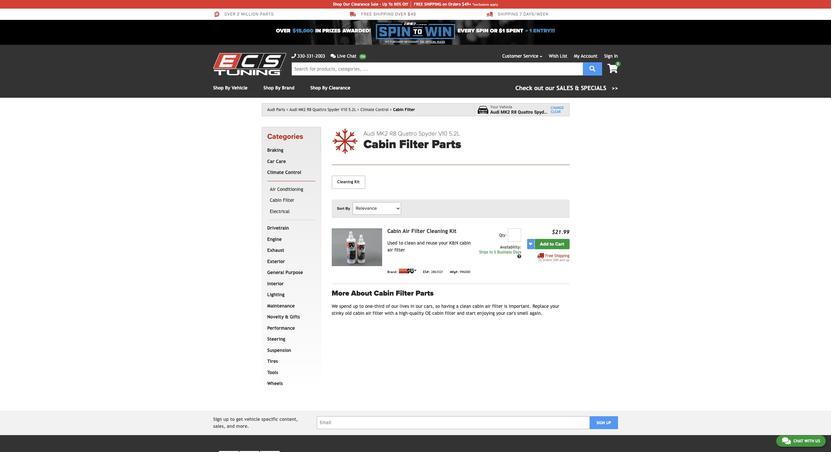 Task type: locate. For each thing, give the bounding box(es) containing it.
cabin inside used to clean and reuse your k&n cabin air filter
[[460, 241, 471, 246]]

quality
[[410, 311, 424, 316]]

1 vertical spatial air
[[485, 304, 491, 309]]

on right 'ping'
[[443, 2, 447, 7]]

with left us
[[805, 440, 815, 444]]

with down of
[[385, 311, 394, 316]]

1 horizontal spatial cleaning
[[427, 228, 448, 235]]

cabin up start
[[473, 304, 484, 309]]

1 vertical spatial chat
[[794, 440, 804, 444]]

cabin right k&n
[[460, 241, 471, 246]]

1 horizontal spatial air
[[388, 248, 393, 253]]

mk2 inside your vehicle audi mk2 r8 quattro spyder v10 5.2l
[[501, 110, 510, 115]]

0 vertical spatial $49
[[408, 12, 416, 17]]

cleaning inside cleaning kit link
[[338, 180, 353, 185]]

0 horizontal spatial our
[[392, 304, 399, 309]]

and right sales,
[[227, 424, 235, 430]]

spyder inside audi mk2 r8 quattro spyder v10 5.2l cabin filter parts
[[419, 130, 437, 137]]

change clear
[[551, 106, 564, 114]]

0 horizontal spatial with
[[385, 311, 394, 316]]

1 vertical spatial your
[[551, 304, 560, 309]]

1 horizontal spatial shipping
[[555, 254, 570, 259]]

0 horizontal spatial v10
[[341, 108, 348, 112]]

1 horizontal spatial &
[[575, 85, 580, 92]]

comments image for live
[[331, 54, 336, 58]]

chat
[[347, 53, 357, 59], [794, 440, 804, 444]]

reuse
[[426, 241, 438, 246]]

shop for shop by vehicle
[[213, 85, 224, 91]]

cart
[[556, 242, 565, 247]]

1 vertical spatial clean
[[460, 304, 472, 309]]

air left "conditioning"
[[270, 187, 276, 192]]

1 horizontal spatial our
[[416, 304, 423, 309]]

sign inside button
[[597, 421, 605, 426]]

1 horizontal spatial quattro
[[398, 130, 417, 137]]

to left one-
[[360, 304, 364, 309]]

0 vertical spatial on
[[443, 2, 447, 7]]

and left reuse
[[417, 241, 425, 246]]

cabin
[[460, 241, 471, 246], [473, 304, 484, 309], [353, 311, 365, 316], [433, 311, 444, 316]]

your inside used to clean and reuse your k&n cabin air filter
[[439, 241, 448, 246]]

0 horizontal spatial quattro
[[313, 108, 327, 112]]

1 horizontal spatial free
[[546, 254, 554, 259]]

performance
[[267, 326, 295, 331]]

0 vertical spatial air
[[388, 248, 393, 253]]

comments image inside live chat link
[[331, 54, 336, 58]]

wheels link
[[266, 379, 314, 390]]

over left 2
[[225, 12, 236, 17]]

free inside the free shipping on orders $49 and up
[[546, 254, 554, 259]]

v10 inside your vehicle audi mk2 r8 quattro spyder v10 5.2l
[[550, 110, 558, 115]]

to right add
[[550, 242, 554, 247]]

free down "shop our clearance sale - up to 80% off" on the left top
[[361, 12, 372, 17]]

prizes
[[322, 28, 341, 34]]

5.2l inside audi mk2 r8 quattro spyder v10 5.2l cabin filter parts
[[449, 130, 460, 137]]

es#:
[[423, 271, 430, 274]]

clean
[[405, 241, 416, 246], [460, 304, 472, 309]]

ecs tuning image
[[213, 53, 286, 75], [213, 452, 280, 453]]

1 vertical spatial shipping
[[555, 254, 570, 259]]

over for over $15,000 in prizes
[[276, 28, 291, 34]]

1 vertical spatial clearance
[[329, 85, 351, 91]]

shipping
[[498, 12, 519, 17], [555, 254, 570, 259]]

audi
[[267, 108, 275, 112], [290, 108, 298, 112], [491, 110, 500, 115], [364, 130, 375, 137]]

& inside category navigation element
[[285, 315, 289, 320]]

0 horizontal spatial vehicle
[[232, 85, 248, 91]]

1 vertical spatial $49
[[554, 259, 559, 262]]

2 vertical spatial in
[[411, 304, 415, 309]]

1 vertical spatial control
[[285, 170, 301, 175]]

chat left us
[[794, 440, 804, 444]]

&
[[575, 85, 580, 92], [285, 315, 289, 320]]

2 horizontal spatial in
[[490, 250, 493, 255]]

& for sales
[[575, 85, 580, 92]]

cleaning up reuse
[[427, 228, 448, 235]]

shipping left 7
[[498, 12, 519, 17]]

air
[[388, 248, 393, 253], [485, 304, 491, 309], [366, 311, 372, 316]]

0 horizontal spatial comments image
[[331, 54, 336, 58]]

cleaning kit
[[338, 180, 360, 185]]

& right sales
[[575, 85, 580, 92]]

1 vertical spatial &
[[285, 315, 289, 320]]

up inside button
[[607, 421, 612, 426]]

ecs tuning image up the shop by vehicle
[[213, 53, 286, 75]]

specials
[[581, 85, 607, 92]]

0 vertical spatial your
[[439, 241, 448, 246]]

filter down used at left bottom
[[395, 248, 405, 253]]

on inside the free shipping on orders $49 and up
[[539, 259, 542, 262]]

1 horizontal spatial on
[[539, 259, 542, 262]]

0 vertical spatial cleaning
[[338, 180, 353, 185]]

2 vertical spatial air
[[366, 311, 372, 316]]

your left k&n
[[439, 241, 448, 246]]

free for shipping
[[361, 12, 372, 17]]

and inside used to clean and reuse your k&n cabin air filter
[[417, 241, 425, 246]]

1 horizontal spatial r8
[[390, 130, 397, 137]]

free shipping over $49 link
[[350, 11, 416, 17]]

cars,
[[424, 304, 434, 309]]

our right of
[[392, 304, 399, 309]]

comments image
[[331, 54, 336, 58], [782, 438, 791, 446]]

on left orders
[[539, 259, 542, 262]]

cabin filter up electrical
[[270, 198, 294, 203]]

old
[[346, 311, 352, 316]]

engine
[[267, 237, 282, 242]]

audi for audi mk2 r8 quattro spyder v10 5.2l cabin filter parts
[[364, 130, 375, 137]]

cabin filter up audi mk2 r8 quattro spyder v10 5.2l cabin filter parts
[[393, 108, 415, 112]]

1 horizontal spatial clean
[[460, 304, 472, 309]]

1 horizontal spatial 5.2l
[[449, 130, 460, 137]]

vehicle
[[232, 85, 248, 91], [500, 105, 513, 109]]

1 vertical spatial parts
[[432, 138, 462, 152]]

1 vertical spatial over
[[276, 28, 291, 34]]

no purchase necessary. see official rules .
[[386, 41, 446, 43]]

filter down third
[[373, 311, 384, 316]]

add to cart button
[[535, 239, 570, 250]]

0 horizontal spatial air
[[270, 187, 276, 192]]

clean inside the we spend up to one-third of our lives in our cars, so having a clean cabin air filter is important. replace your stinky old cabin air filter with a high-quality oe cabin filter and start enjoying your car's smell again.
[[460, 304, 472, 309]]

add to wish list image
[[529, 243, 533, 246]]

1 vertical spatial ecs tuning image
[[213, 452, 280, 453]]

1 horizontal spatial spyder
[[419, 130, 437, 137]]

1 vertical spatial cabin filter
[[270, 198, 294, 203]]

0 vertical spatial control
[[376, 108, 389, 112]]

your vehicle audi mk2 r8 quattro spyder v10 5.2l
[[491, 105, 568, 115]]

comments image left "live"
[[331, 54, 336, 58]]

orders
[[449, 2, 461, 7]]

and left start
[[457, 311, 465, 316]]

comments image inside chat with us link
[[782, 438, 791, 446]]

sales & specials
[[557, 85, 607, 92]]

sign in
[[605, 53, 618, 59]]

0 horizontal spatial your
[[439, 241, 448, 246]]

ecs tuning image down "more."
[[213, 452, 280, 453]]

shop by vehicle
[[213, 85, 248, 91]]

2 horizontal spatial mk2
[[501, 110, 510, 115]]

climate control link
[[361, 108, 392, 112], [266, 167, 314, 179]]

$49 inside the free shipping on orders $49 and up
[[554, 259, 559, 262]]

is
[[504, 304, 508, 309]]

=
[[526, 28, 528, 34]]

0 horizontal spatial in
[[315, 28, 321, 34]]

search image
[[590, 66, 596, 72]]

a right having
[[456, 304, 459, 309]]

about
[[351, 289, 372, 298]]

cleaning up sort by
[[338, 180, 353, 185]]

r8 inside your vehicle audi mk2 r8 quattro spyder v10 5.2l
[[512, 110, 517, 115]]

days/week
[[524, 12, 549, 17]]

necessary.
[[405, 41, 420, 43]]

1 horizontal spatial cabin filter
[[393, 108, 415, 112]]

spyder
[[328, 108, 340, 112], [534, 110, 549, 115], [419, 130, 437, 137]]

0 horizontal spatial spyder
[[328, 108, 340, 112]]

ships in 5 business days
[[480, 250, 522, 255]]

to left the 'get'
[[230, 417, 235, 423]]

0 vertical spatial over
[[225, 12, 236, 17]]

by for brand
[[275, 85, 281, 91]]

your
[[491, 105, 499, 109]]

by for vehicle
[[225, 85, 230, 91]]

chat right "live"
[[347, 53, 357, 59]]

1 horizontal spatial over
[[276, 28, 291, 34]]

1 vertical spatial climate control
[[267, 170, 301, 175]]

spin
[[476, 28, 489, 34]]

1 horizontal spatial with
[[805, 440, 815, 444]]

1 horizontal spatial air
[[403, 228, 410, 235]]

novelty & gifts
[[267, 315, 300, 320]]

5.2l inside your vehicle audi mk2 r8 quattro spyder v10 5.2l
[[559, 110, 568, 115]]

free down add to cart
[[546, 254, 554, 259]]

cabin air filter cleaning kit
[[388, 228, 457, 235]]

live chat
[[337, 53, 357, 59]]

exhaust link
[[266, 245, 314, 257]]

ping
[[433, 2, 442, 7]]

mk2 for audi mk2 r8 quattro spyder v10 5.2l cabin filter parts
[[377, 130, 388, 137]]

1 vertical spatial cleaning
[[427, 228, 448, 235]]

clear
[[551, 110, 561, 114]]

audi inside your vehicle audi mk2 r8 quattro spyder v10 5.2l
[[491, 110, 500, 115]]

availability:
[[500, 245, 522, 250]]

a left high-
[[396, 311, 398, 316]]

steering
[[267, 337, 285, 342]]

change
[[551, 106, 564, 110]]

$49+
[[462, 2, 472, 7]]

shipping down cart
[[555, 254, 570, 259]]

330-331-2003
[[298, 53, 325, 59]]

up
[[383, 2, 388, 7]]

oe
[[426, 311, 431, 316]]

0 vertical spatial with
[[385, 311, 394, 316]]

air up enjoying
[[485, 304, 491, 309]]

v10 inside audi mk2 r8 quattro spyder v10 5.2l cabin filter parts
[[439, 130, 448, 137]]

and inside sign up to get vehicle specific content, sales, and more.
[[227, 424, 235, 430]]

0 vertical spatial ecs tuning image
[[213, 53, 286, 75]]

1 horizontal spatial kit
[[450, 228, 457, 235]]

0 horizontal spatial shipping
[[498, 12, 519, 17]]

chat with us link
[[777, 436, 826, 448]]

free ship ping on orders $49+ *exclusions apply
[[414, 2, 498, 7]]

0 vertical spatial cabin filter
[[393, 108, 415, 112]]

1 horizontal spatial in
[[411, 304, 415, 309]]

1 horizontal spatial $49
[[554, 259, 559, 262]]

a
[[456, 304, 459, 309], [396, 311, 398, 316]]

ecs tuning 'spin to win' contest logo image
[[376, 23, 455, 39]]

air down used at left bottom
[[388, 248, 393, 253]]

important.
[[509, 304, 532, 309]]

2 ecs tuning image from the top
[[213, 452, 280, 453]]

0 vertical spatial &
[[575, 85, 580, 92]]

to right used at left bottom
[[399, 241, 403, 246]]

air up used to clean and reuse your k&n cabin air filter
[[403, 228, 410, 235]]

cabin right old on the bottom of page
[[353, 311, 365, 316]]

2 vertical spatial your
[[497, 311, 506, 316]]

es#2863521 - 996000 - cabin air filter cleaning kit - used to clean and reuse your k&n cabin air filter - k&n - audi volkswagen mercedes benz image
[[332, 229, 382, 266]]

0 horizontal spatial cleaning
[[338, 180, 353, 185]]

1 horizontal spatial climate control link
[[361, 108, 392, 112]]

2 horizontal spatial air
[[485, 304, 491, 309]]

see official rules link
[[420, 40, 445, 44]]

filter
[[405, 108, 415, 112], [400, 138, 429, 152], [283, 198, 294, 203], [412, 228, 425, 235], [396, 289, 414, 298]]

2 horizontal spatial 5.2l
[[559, 110, 568, 115]]

spyder for audi mk2 r8 quattro spyder v10 5.2l
[[328, 108, 340, 112]]

mk2 inside audi mk2 r8 quattro spyder v10 5.2l cabin filter parts
[[377, 130, 388, 137]]

mfg#:
[[450, 271, 459, 274]]

0 horizontal spatial clean
[[405, 241, 416, 246]]

over left the $15,000
[[276, 28, 291, 34]]

in right lives
[[411, 304, 415, 309]]

330-
[[298, 53, 307, 59]]

5.2l for audi mk2 r8 quattro spyder v10 5.2l cabin filter parts
[[449, 130, 460, 137]]

2 our from the left
[[416, 304, 423, 309]]

996000
[[460, 271, 471, 274]]

1 vertical spatial with
[[805, 440, 815, 444]]

over 2 million parts
[[225, 12, 274, 17]]

and right orders
[[560, 259, 565, 262]]

1 vertical spatial vehicle
[[500, 105, 513, 109]]

comments image for chat
[[782, 438, 791, 446]]

clearance for by
[[329, 85, 351, 91]]

up inside the we spend up to one-third of our lives in our cars, so having a clean cabin air filter is important. replace your stinky old cabin air filter with a high-quality oe cabin filter and start enjoying your car's smell again.
[[353, 304, 358, 309]]

clean up start
[[460, 304, 472, 309]]

category navigation element
[[262, 127, 321, 395]]

0 horizontal spatial cabin filter
[[270, 198, 294, 203]]

quattro inside audi mk2 r8 quattro spyder v10 5.2l cabin filter parts
[[398, 130, 417, 137]]

$49 right over
[[408, 12, 416, 17]]

exterior link
[[266, 257, 314, 268]]

your down is
[[497, 311, 506, 316]]

shop for shop by clearance
[[311, 85, 321, 91]]

our up quality at the bottom
[[416, 304, 423, 309]]

0 horizontal spatial chat
[[347, 53, 357, 59]]

$49 inside free shipping over $49 link
[[408, 12, 416, 17]]

2
[[237, 12, 240, 17]]

electrical link
[[269, 206, 314, 218]]

cabin down so
[[433, 311, 444, 316]]

clearance right our
[[351, 2, 370, 7]]

clean down cabin air filter cleaning kit link
[[405, 241, 416, 246]]

0 horizontal spatial air
[[366, 311, 372, 316]]

or
[[490, 28, 498, 34]]

clearance up the audi mk2 r8 quattro spyder v10 5.2l "link"
[[329, 85, 351, 91]]

see
[[420, 41, 425, 43]]

0 vertical spatial air
[[270, 187, 276, 192]]

quattro for audi mk2 r8 quattro spyder v10 5.2l cabin filter parts
[[398, 130, 417, 137]]

None number field
[[508, 229, 522, 242]]

customer service button
[[503, 53, 543, 60]]

suspension link
[[266, 346, 314, 357]]

$49 right orders
[[554, 259, 559, 262]]

free shipping over $49
[[361, 12, 416, 17]]

r8 inside audi mk2 r8 quattro spyder v10 5.2l cabin filter parts
[[390, 130, 397, 137]]

& left gifts
[[285, 315, 289, 320]]

in left prizes
[[315, 28, 321, 34]]

1 horizontal spatial control
[[376, 108, 389, 112]]

0 horizontal spatial mk2
[[299, 108, 306, 112]]

v10 for audi mk2 r8 quattro spyder v10 5.2l cabin filter parts
[[439, 130, 448, 137]]

car care link
[[266, 156, 314, 167]]

1 our from the left
[[392, 304, 399, 309]]

interior
[[267, 281, 284, 287]]

1 horizontal spatial chat
[[794, 440, 804, 444]]

sign inside sign up to get vehicle specific content, sales, and more.
[[213, 417, 222, 423]]

tires link
[[266, 357, 314, 368]]

maintenance
[[267, 304, 295, 309]]

in left 5
[[490, 250, 493, 255]]

$15,000
[[293, 28, 313, 34]]

0 vertical spatial free
[[361, 12, 372, 17]]

up
[[566, 259, 570, 262], [353, 304, 358, 309], [224, 417, 229, 423], [607, 421, 612, 426]]

cabin filter
[[393, 108, 415, 112], [270, 198, 294, 203]]

air down one-
[[366, 311, 372, 316]]

*exclusions
[[473, 2, 489, 6]]

0 horizontal spatial r8
[[307, 108, 312, 112]]

1 horizontal spatial vehicle
[[500, 105, 513, 109]]

2 horizontal spatial v10
[[550, 110, 558, 115]]

2 horizontal spatial r8
[[512, 110, 517, 115]]

sales,
[[213, 424, 226, 430]]

control inside category navigation element
[[285, 170, 301, 175]]

audi for audi mk2 r8 quattro spyder v10 5.2l
[[290, 108, 298, 112]]

Email email field
[[317, 417, 590, 430]]

5.2l for audi mk2 r8 quattro spyder v10 5.2l
[[349, 108, 356, 112]]

1 horizontal spatial your
[[497, 311, 506, 316]]

comments image left 'chat with us'
[[782, 438, 791, 446]]

audi inside audi mk2 r8 quattro spyder v10 5.2l cabin filter parts
[[364, 130, 375, 137]]

car care
[[267, 159, 286, 164]]

0 horizontal spatial 5.2l
[[349, 108, 356, 112]]

your right replace
[[551, 304, 560, 309]]

0 horizontal spatial climate control link
[[266, 167, 314, 179]]

1 horizontal spatial a
[[456, 304, 459, 309]]

1 horizontal spatial clearance
[[351, 2, 370, 7]]

0 horizontal spatial &
[[285, 315, 289, 320]]

clean inside used to clean and reuse your k&n cabin air filter
[[405, 241, 416, 246]]

cleaning
[[338, 180, 353, 185], [427, 228, 448, 235]]



Task type: vqa. For each thing, say whether or not it's contained in the screenshot.
Chat with Us LINK
yes



Task type: describe. For each thing, give the bounding box(es) containing it.
0 vertical spatial climate
[[361, 108, 375, 112]]

over $15,000 in prizes
[[276, 28, 341, 34]]

sales
[[557, 85, 574, 92]]

question circle image
[[518, 255, 522, 259]]

in inside the we spend up to one-third of our lives in our cars, so having a clean cabin air filter is important. replace your stinky old cabin air filter with a high-quality oe cabin filter and start enjoying your car's smell again.
[[411, 304, 415, 309]]

sign for sign in
[[605, 53, 613, 59]]

1 vertical spatial in
[[490, 250, 493, 255]]

to inside button
[[550, 242, 554, 247]]

get
[[236, 417, 243, 423]]

cabin filter inside climate control subcategories element
[[270, 198, 294, 203]]

novelty & gifts link
[[266, 312, 314, 323]]

v10 for audi mk2 r8 quattro spyder v10 5.2l
[[341, 108, 348, 112]]

and inside the free shipping on orders $49 and up
[[560, 259, 565, 262]]

ship
[[425, 2, 433, 7]]

1 ecs tuning image from the top
[[213, 53, 286, 75]]

we
[[332, 304, 338, 309]]

mk2 for audi mk2 r8 quattro spyder v10 5.2l
[[299, 108, 306, 112]]

sign in link
[[605, 53, 618, 59]]

filter inside audi mk2 r8 quattro spyder v10 5.2l cabin filter parts
[[400, 138, 429, 152]]

audi mk2 r8 quattro spyder v10 5.2l
[[290, 108, 356, 112]]

air conditioning link
[[269, 184, 314, 195]]

purpose
[[286, 270, 303, 276]]

cabin inside audi mk2 r8 quattro spyder v10 5.2l cabin filter parts
[[364, 138, 396, 152]]

clearance for our
[[351, 2, 370, 7]]

k&n - corporate logo image
[[399, 269, 417, 274]]

high-
[[399, 311, 410, 316]]

vehicle inside your vehicle audi mk2 r8 quattro spyder v10 5.2l
[[500, 105, 513, 109]]

gifts
[[290, 315, 300, 320]]

filter down having
[[445, 311, 456, 316]]

steering link
[[266, 334, 314, 346]]

sign up button
[[590, 417, 618, 430]]

spyder inside your vehicle audi mk2 r8 quattro spyder v10 5.2l
[[534, 110, 549, 115]]

quattro inside your vehicle audi mk2 r8 quattro spyder v10 5.2l
[[518, 110, 533, 115]]

no
[[386, 41, 390, 43]]

0 horizontal spatial on
[[443, 2, 447, 7]]

filter inside climate control subcategories element
[[283, 198, 294, 203]]

shop for shop our clearance sale - up to 80% off
[[333, 2, 342, 7]]

of
[[386, 304, 390, 309]]

audi mk2 r8 quattro spyder v10 5.2l link
[[290, 108, 360, 112]]

330-331-2003 link
[[292, 53, 325, 60]]

parts inside audi mk2 r8 quattro spyder v10 5.2l cabin filter parts
[[432, 138, 462, 152]]

free for shipping
[[546, 254, 554, 259]]

shipping 7 days/week link
[[487, 11, 549, 17]]

tires
[[267, 359, 278, 365]]

add to cart
[[540, 242, 565, 247]]

air inside used to clean and reuse your k&n cabin air filter
[[388, 248, 393, 253]]

suspension
[[267, 348, 291, 354]]

tools
[[267, 370, 278, 376]]

1 vertical spatial a
[[396, 311, 398, 316]]

1 vertical spatial air
[[403, 228, 410, 235]]

0 vertical spatial climate control
[[361, 108, 389, 112]]

audi for audi parts
[[267, 108, 275, 112]]

r8 for audi mk2 r8 quattro spyder v10 5.2l cabin filter parts
[[390, 130, 397, 137]]

cleaning kit link
[[332, 176, 366, 189]]

0 link
[[603, 61, 621, 74]]

million
[[241, 12, 259, 17]]

Search text field
[[292, 62, 583, 76]]

2003
[[316, 53, 325, 59]]

sign for sign up to get vehicle specific content, sales, and more.
[[213, 417, 222, 423]]

shipping inside the free shipping on orders $49 and up
[[555, 254, 570, 259]]

r8 for audi mk2 r8 quattro spyder v10 5.2l
[[307, 108, 312, 112]]

to inside used to clean and reuse your k&n cabin air filter
[[399, 241, 403, 246]]

general purpose
[[267, 270, 303, 276]]

1 vertical spatial kit
[[450, 228, 457, 235]]

air conditioning
[[270, 187, 303, 192]]

clear link
[[551, 110, 564, 114]]

specific
[[262, 417, 278, 423]]

wish list link
[[549, 53, 568, 59]]

air inside climate control subcategories element
[[270, 187, 276, 192]]

climate control subcategories element
[[267, 181, 316, 221]]

again.
[[530, 311, 543, 316]]

sign up to get vehicle specific content, sales, and more.
[[213, 417, 298, 430]]

general
[[267, 270, 284, 276]]

shopping cart image
[[608, 64, 618, 73]]

replace
[[533, 304, 549, 309]]

service
[[524, 53, 539, 59]]

exterior
[[267, 259, 285, 265]]

*exclusions apply link
[[473, 2, 498, 7]]

1
[[530, 28, 532, 34]]

$1
[[499, 28, 505, 34]]

sort
[[337, 206, 345, 211]]

0 vertical spatial parts
[[276, 108, 285, 112]]

to
[[389, 2, 393, 7]]

sign for sign up
[[597, 421, 605, 426]]

every spin or $1 spent = 1 entry!!!
[[458, 28, 555, 34]]

to inside the we spend up to one-third of our lives in our cars, so having a clean cabin air filter is important. replace your stinky old cabin air filter with a high-quality oe cabin filter and start enjoying your car's smell again.
[[360, 304, 364, 309]]

shop by vehicle link
[[213, 85, 248, 91]]

filter inside used to clean and reuse your k&n cabin air filter
[[395, 248, 405, 253]]

used
[[388, 241, 398, 246]]

with inside the we spend up to one-third of our lives in our cars, so having a clean cabin air filter is important. replace your stinky old cabin air filter with a high-quality oe cabin filter and start enjoying your car's smell again.
[[385, 311, 394, 316]]

shop by brand
[[264, 85, 295, 91]]

up inside sign up to get vehicle specific content, sales, and more.
[[224, 417, 229, 423]]

maintenance link
[[266, 301, 314, 312]]

interior link
[[266, 279, 314, 290]]

over for over 2 million parts
[[225, 12, 236, 17]]

climate inside category navigation element
[[267, 170, 284, 175]]

official
[[426, 41, 437, 43]]

spend
[[340, 304, 352, 309]]

2 vertical spatial parts
[[416, 289, 434, 298]]

0 horizontal spatial kit
[[355, 180, 360, 185]]

0 vertical spatial a
[[456, 304, 459, 309]]

shop our clearance sale - up to 80% off
[[333, 2, 408, 7]]

to inside sign up to get vehicle specific content, sales, and more.
[[230, 417, 235, 423]]

tools link
[[266, 368, 314, 379]]

up inside the free shipping on orders $49 and up
[[566, 259, 570, 262]]

0 vertical spatial in
[[315, 28, 321, 34]]

used to clean and reuse your k&n cabin air filter
[[388, 241, 471, 253]]

filter left is
[[492, 304, 503, 309]]

we spend up to one-third of our lives in our cars, so having a clean cabin air filter is important. replace your stinky old cabin air filter with a high-quality oe cabin filter and start enjoying your car's smell again.
[[332, 304, 560, 316]]

2 horizontal spatial your
[[551, 304, 560, 309]]

& for novelty
[[285, 315, 289, 320]]

orders
[[543, 259, 553, 262]]

0 vertical spatial climate control link
[[361, 108, 392, 112]]

80%
[[394, 2, 401, 7]]

climate control inside category navigation element
[[267, 170, 301, 175]]

drivetrain
[[267, 226, 289, 231]]

sort by
[[337, 206, 350, 211]]

add
[[540, 242, 549, 247]]

smell
[[518, 311, 529, 316]]

k&n
[[450, 241, 459, 246]]

phone image
[[292, 54, 296, 58]]

over 2 million parts link
[[213, 11, 274, 17]]

apply
[[490, 2, 498, 6]]

shop for shop by brand
[[264, 85, 274, 91]]

over
[[395, 12, 407, 17]]

rules
[[437, 41, 445, 43]]

performance link
[[266, 323, 314, 334]]

331-
[[307, 53, 316, 59]]

categories
[[267, 132, 303, 141]]

cabin filter link
[[269, 195, 314, 206]]

business
[[498, 250, 512, 255]]

1 vertical spatial climate control link
[[266, 167, 314, 179]]

drivetrain link
[[266, 223, 314, 234]]

with inside chat with us link
[[805, 440, 815, 444]]

by for clearance
[[322, 85, 328, 91]]

shipping inside shipping 7 days/week link
[[498, 12, 519, 17]]

more
[[332, 289, 349, 298]]

es#: 2863521
[[423, 271, 444, 274]]

cabin inside 'cabin filter' link
[[270, 198, 282, 203]]

0 vertical spatial chat
[[347, 53, 357, 59]]

ships
[[480, 250, 489, 255]]

sign up
[[597, 421, 612, 426]]

quattro for audi mk2 r8 quattro spyder v10 5.2l
[[313, 108, 327, 112]]

brand
[[282, 85, 295, 91]]

spyder for audi mk2 r8 quattro spyder v10 5.2l cabin filter parts
[[419, 130, 437, 137]]

0 vertical spatial vehicle
[[232, 85, 248, 91]]

free
[[414, 2, 423, 7]]

and inside the we spend up to one-third of our lives in our cars, so having a clean cabin air filter is important. replace your stinky old cabin air filter with a high-quality oe cabin filter and start enjoying your car's smell again.
[[457, 311, 465, 316]]

shop by clearance link
[[311, 85, 351, 91]]



